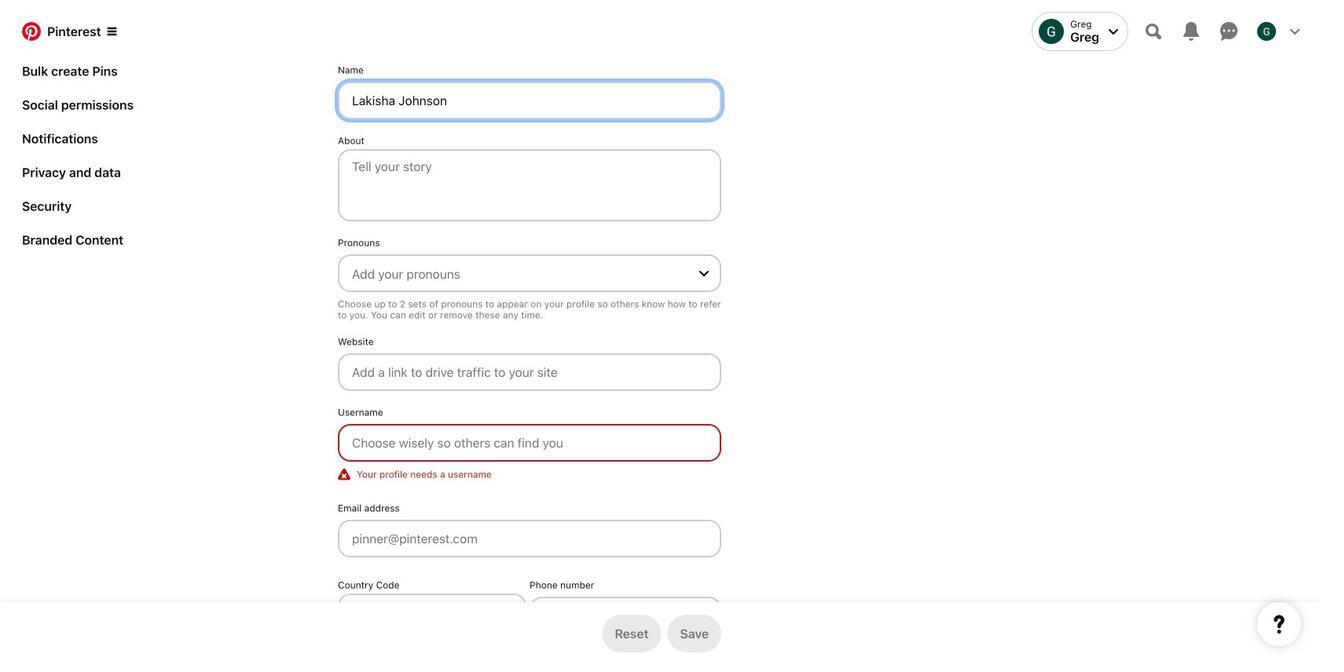 Task type: locate. For each thing, give the bounding box(es) containing it.
123-356-7890 text field
[[530, 597, 721, 635]]

greg image
[[1257, 22, 1276, 41]]

None field
[[332, 237, 728, 327]]

Add a link to drive traffic to your site url field
[[338, 354, 721, 391]]

dynamic badge dropdown menu button image
[[107, 27, 117, 36]]

list
[[16, 0, 173, 260]]

pinterest image
[[22, 22, 41, 41]]

Type your name text field
[[338, 82, 721, 119]]



Task type: describe. For each thing, give the bounding box(es) containing it.
greg image
[[1039, 19, 1064, 44]]

account switcher arrow icon image
[[1109, 27, 1118, 36]]

pinner@pinterest.com text field
[[338, 520, 721, 558]]

Tell your story text field
[[338, 149, 721, 222]]

Choose wisely so others can find you text field
[[338, 424, 721, 462]]

Add your pronouns text field
[[352, 261, 688, 288]]

primary navigation header navigation
[[9, 3, 1311, 60]]



Task type: vqa. For each thing, say whether or not it's contained in the screenshot.
Pinterest "image"
yes



